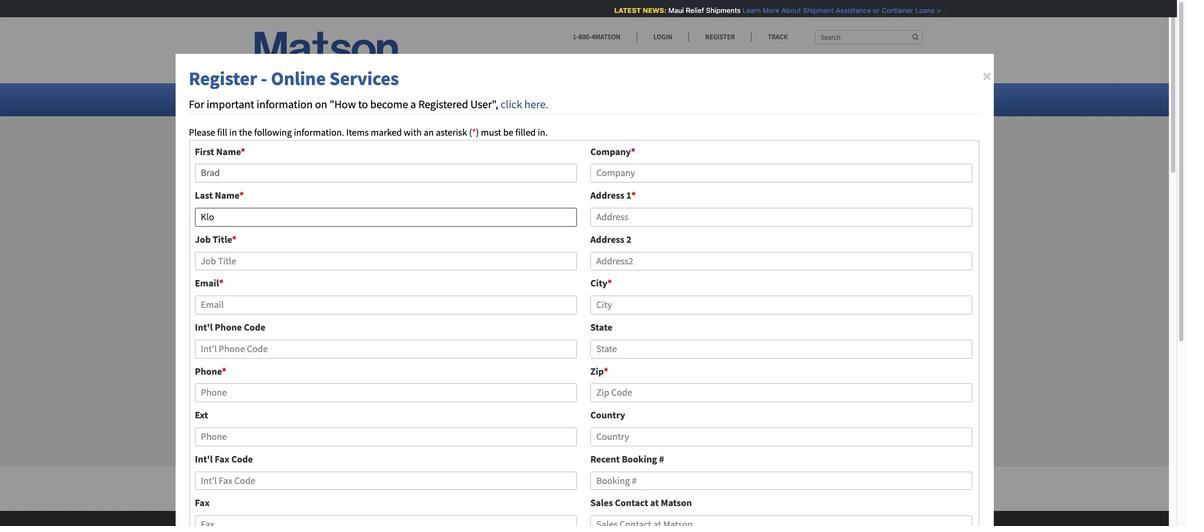 Task type: describe. For each thing, give the bounding box(es) containing it.
shipments
[[702, 6, 736, 15]]

other inside individual/one-time shipping other containerized commodities: book/quote – please call 1-800-962- 8766: or
[[394, 351, 416, 364]]

1 vertical spatial phone
[[195, 365, 222, 378]]

please inside individual/one-time shipping other containerized commodities: book/quote – please call 1-800-962- 8766: or
[[598, 351, 624, 364]]

about
[[777, 6, 797, 15]]

email
[[195, 277, 219, 290]]

× button
[[983, 65, 992, 87]]

1 vertical spatial fax
[[195, 497, 210, 509]]

* up the country
[[604, 365, 609, 378]]

* left must
[[472, 126, 476, 138]]

0 vertical spatial to
[[358, 97, 368, 112]]

personal
[[707, 482, 742, 495]]

* down the address 2 at top
[[608, 277, 612, 290]]

alaska
[[510, 93, 537, 106]]

a
[[411, 97, 416, 112]]

services
[[330, 67, 399, 91]]

goods
[[790, 482, 816, 495]]

1 horizontal spatial click
[[539, 417, 558, 430]]

guam & micronesia link
[[400, 93, 484, 106]]

0 horizontal spatial an
[[373, 417, 384, 430]]

address for address 1 *
[[591, 189, 625, 202]]

guam
[[400, 93, 424, 106]]

important
[[207, 97, 254, 112]]

country
[[591, 409, 625, 422]]

>
[[933, 6, 937, 15]]

company for doing
[[273, 220, 312, 232]]

maui
[[664, 6, 680, 15]]

inquires:
[[309, 270, 347, 283]]

be
[[503, 126, 514, 138]]

service
[[572, 482, 601, 495]]

1 horizontal spatial fax
[[215, 453, 230, 466]]

automobile shipment tracking
[[335, 482, 461, 495]]

Phone text field
[[195, 384, 577, 403]]

individual/one- for or
[[273, 351, 337, 364]]

intended
[[279, 417, 315, 430]]

time for track
[[337, 317, 355, 329]]

code for int'l fax code
[[231, 453, 253, 466]]

containerized
[[418, 351, 473, 364]]

you for if
[[262, 417, 277, 430]]

2 vertical spatial to
[[603, 482, 611, 495]]

888-
[[554, 317, 572, 329]]

items
[[346, 126, 369, 138]]

hawaii
[[339, 93, 367, 106]]

loans
[[911, 6, 931, 15]]

register link
[[689, 32, 751, 41]]

booking
[[622, 453, 657, 466]]

0 vertical spatial shipment
[[799, 6, 830, 15]]

online
[[271, 67, 326, 91]]

job title *
[[195, 233, 237, 246]]

1
[[627, 189, 632, 202]]

latest
[[610, 6, 637, 15]]

automobile:
[[394, 298, 444, 311]]

1 vertical spatial with
[[412, 220, 430, 232]]

in.
[[538, 126, 548, 138]]

* down the
[[241, 145, 245, 158]]

thank you – personal household goods link
[[656, 482, 816, 495]]

login link
[[637, 32, 689, 41]]

sales contact at matson
[[591, 497, 692, 509]]

* up '2'
[[632, 189, 636, 202]]

name for last name
[[215, 189, 240, 202]]

user",
[[471, 97, 499, 112]]

Ext text field
[[195, 428, 577, 447]]

State text field
[[591, 340, 973, 359]]

must
[[481, 126, 502, 138]]

last name *
[[195, 189, 244, 202]]

all
[[271, 270, 281, 283]]

you for thank
[[683, 482, 698, 495]]

Int'l Fax Code text field
[[195, 472, 577, 491]]

register
[[328, 417, 358, 430]]

at
[[650, 497, 659, 509]]

customer
[[532, 482, 570, 495]]

automobile
[[335, 482, 383, 495]]

job
[[195, 233, 211, 246]]

thank you – personal household goods
[[656, 482, 816, 495]]

registration for matson navigation company
[[255, 122, 612, 186]]

Address text field
[[591, 208, 973, 227]]

registration
[[255, 122, 379, 155]]

here.
[[525, 97, 549, 112]]

information
[[257, 97, 313, 112]]

1 vertical spatial for
[[360, 417, 371, 430]]

* down title
[[219, 277, 224, 290]]

last
[[195, 189, 213, 202]]

2 horizontal spatial or
[[869, 6, 876, 15]]

learn more about shipment assistance or container loans > link
[[738, 6, 937, 15]]

backtop image
[[575, 499, 602, 526]]

0 horizontal spatial 800-
[[579, 32, 592, 41]]

First Name text field
[[195, 164, 577, 183]]

container
[[878, 6, 909, 15]]

first name *
[[195, 145, 245, 158]]

marked
[[371, 126, 402, 138]]

time for or
[[337, 351, 355, 364]]

company doing ongoing business with matson link
[[273, 220, 461, 232]]

0 horizontal spatial shipment
[[385, 482, 424, 495]]

name for first name
[[216, 145, 241, 158]]

4matson
[[592, 32, 621, 41]]

in
[[229, 126, 237, 138]]

2 vertical spatial please
[[511, 417, 537, 430]]

email *
[[195, 277, 224, 290]]

contact
[[615, 497, 649, 509]]

please contact customer service to get an... link
[[472, 482, 645, 495]]

account
[[386, 417, 418, 430]]

first
[[195, 145, 214, 158]]

int'l fax code
[[195, 453, 253, 466]]

please contact customer service to get an...
[[472, 482, 645, 495]]

1 time from the top
[[337, 298, 355, 311]]

on
[[315, 97, 327, 112]]

Job Title text field
[[195, 252, 577, 271]]

0 vertical spatial click
[[501, 97, 522, 112]]

more
[[759, 6, 775, 15]]

alaska link
[[510, 93, 543, 106]]

int'l phone code
[[195, 321, 266, 334]]

company for *
[[591, 145, 631, 158]]

overview link
[[268, 93, 313, 106]]

0 vertical spatial 1-
[[573, 32, 579, 41]]

for all other inquires:
[[255, 270, 347, 283]]

Search search field
[[815, 30, 923, 44]]

* up 1 on the right top of the page
[[631, 145, 636, 158]]

an...
[[628, 482, 645, 495]]

matson inside registration for matson navigation company
[[418, 122, 494, 155]]

doing
[[314, 220, 337, 232]]

also
[[255, 482, 272, 495]]

Int'l Phone Code text field
[[195, 340, 577, 359]]

1-800-4matson link
[[573, 32, 637, 41]]

following
[[254, 126, 292, 138]]

* right last
[[240, 189, 244, 202]]

Company text field
[[591, 164, 973, 183]]

contact
[[500, 482, 530, 495]]

for important information on "how to become a registered user", click here.
[[189, 97, 549, 112]]

1 individual/one- from the top
[[273, 298, 337, 311]]



Task type: locate. For each thing, give the bounding box(es) containing it.
login
[[654, 32, 673, 41]]

individual/one-time shipping other containerized commodities: book/quote – please call 1-800-962- 8766: or
[[273, 351, 685, 379]]

1 horizontal spatial –
[[591, 351, 596, 364]]

please right book
[[502, 317, 528, 329]]

blue matson logo with ocean, shipping, truck, rail and logistics written beneath it. image
[[255, 32, 406, 76]]

individual/one-time shipping automobile: book/quote or track
[[273, 298, 542, 311]]

0 vertical spatial please
[[189, 126, 215, 138]]

"how
[[330, 97, 356, 112]]

0 vertical spatial please
[[502, 317, 528, 329]]

Last Name text field
[[195, 208, 577, 227]]

micronesia
[[434, 93, 478, 106]]

0 horizontal spatial or
[[297, 367, 306, 379]]

8766: inside individual/one-time shipping other containerized commodities: book/quote – please call 1-800-962- 8766: or
[[273, 367, 295, 379]]

individual/one- for track
[[273, 317, 337, 329]]

2 individual/one- from the top
[[273, 317, 337, 329]]

to left get
[[603, 482, 611, 495]]

1 vertical spatial to
[[317, 417, 326, 430]]

1 vertical spatial click
[[539, 417, 558, 430]]

individual/one- up track link
[[273, 317, 337, 329]]

please fill in the following information.  items marked with an asterisk ( * ) must be filled in.
[[189, 126, 548, 138]]

0 vertical spatial for
[[384, 122, 413, 155]]

0 vertical spatial other
[[283, 270, 307, 283]]

2 vertical spatial individual/one-
[[273, 351, 337, 364]]

overview
[[268, 93, 306, 106]]

an left account
[[373, 417, 384, 430]]

estimate link
[[613, 317, 653, 329]]

track
[[515, 298, 542, 311], [273, 332, 301, 345]]

1 horizontal spatial track
[[515, 298, 542, 311]]

ext
[[195, 409, 208, 422]]

fill
[[217, 126, 227, 138]]

become
[[370, 97, 408, 112]]

for for for all other inquires:
[[255, 270, 269, 283]]

0 vertical spatial an
[[424, 126, 434, 138]]

– inside individual/one-time shipping household goods: book – please call 1-888-562-8766: estimate track
[[496, 317, 500, 329]]

please left 'contact'
[[472, 482, 498, 495]]

interest:
[[284, 482, 320, 495]]

3 shipping from the top
[[357, 351, 392, 364]]

1 shipping from the top
[[357, 298, 392, 311]]

please inside individual/one-time shipping household goods: book – please call 1-888-562-8766: estimate track
[[502, 317, 528, 329]]

1 horizontal spatial or
[[504, 298, 513, 311]]

1 vertical spatial register
[[189, 67, 257, 91]]

2 vertical spatial –
[[700, 482, 705, 495]]

individual/one- inside individual/one-time shipping household goods: book – please call 1-888-562-8766: estimate track
[[273, 317, 337, 329]]

0 horizontal spatial to
[[317, 417, 326, 430]]

0 vertical spatial fax
[[215, 453, 230, 466]]

1 horizontal spatial call
[[626, 351, 640, 364]]

register for register - online services
[[189, 67, 257, 91]]

1 horizontal spatial 1-
[[573, 32, 579, 41]]

or
[[869, 6, 876, 15], [504, 298, 513, 311], [297, 367, 306, 379]]

1 vertical spatial please
[[598, 351, 624, 364]]

individual/one-time shipping household goods: book – please call 1-888-562-8766: estimate track
[[273, 317, 653, 345]]

city
[[591, 277, 608, 290]]

8766: inside individual/one-time shipping household goods: book – please call 1-888-562-8766: estimate track
[[589, 317, 611, 329]]

2 shipping from the top
[[357, 317, 392, 329]]

1 horizontal spatial for
[[384, 122, 413, 155]]

Recent Booking # text field
[[591, 472, 973, 491]]

register down shipments
[[706, 32, 735, 41]]

matson
[[418, 122, 494, 155], [432, 220, 461, 232], [440, 417, 469, 430], [661, 497, 692, 509]]

×
[[983, 65, 992, 87]]

other left containerized
[[394, 351, 416, 364]]

sales
[[591, 497, 613, 509]]

None search field
[[815, 30, 923, 44]]

2 vertical spatial 1-
[[642, 351, 650, 364]]

the
[[239, 126, 252, 138]]

1- left 4matson
[[573, 32, 579, 41]]

int'l down email
[[195, 321, 213, 334]]

1- left 562-
[[546, 317, 554, 329]]

City text field
[[591, 296, 973, 315]]

individual/one- inside individual/one-time shipping other containerized commodities: book/quote – please call 1-800-962- 8766: or
[[273, 351, 337, 364]]

address 1 *
[[591, 189, 636, 202]]

other right the all
[[283, 270, 307, 283]]

for down the become
[[384, 122, 413, 155]]

city *
[[591, 277, 612, 290]]

1 vertical spatial –
[[591, 351, 596, 364]]

800- inside individual/one-time shipping other containerized commodities: book/quote – please call 1-800-962- 8766: or
[[650, 351, 668, 364]]

1 horizontal spatial book/quote
[[533, 351, 589, 364]]

* down int'l phone code
[[222, 365, 226, 378]]

1 horizontal spatial register
[[706, 32, 735, 41]]

2 vertical spatial with
[[420, 417, 438, 430]]

1 vertical spatial book/quote
[[533, 351, 589, 364]]

Sales Contact at Matson text field
[[591, 516, 973, 527]]

shipping left 'automobile:'
[[357, 298, 392, 311]]

1- inside individual/one-time shipping other containerized commodities: book/quote – please call 1-800-962- 8766: or
[[642, 351, 650, 364]]

please up first on the left top
[[189, 126, 215, 138]]

call left 888-
[[530, 317, 545, 329]]

1 vertical spatial shipping
[[357, 317, 392, 329]]

with right the marked
[[404, 126, 422, 138]]

int'l down ext
[[195, 453, 213, 466]]

search image
[[913, 33, 919, 40]]

address 2
[[591, 233, 632, 246]]

1 int'l from the top
[[195, 321, 213, 334]]

1-
[[573, 32, 579, 41], [546, 317, 554, 329], [642, 351, 650, 364]]

1 vertical spatial an
[[373, 417, 384, 430]]

state
[[591, 321, 613, 334]]

– right book
[[496, 317, 500, 329]]

get
[[613, 482, 626, 495]]

int'l for int'l phone code
[[195, 321, 213, 334]]

ongoing
[[339, 220, 373, 232]]

with for marked
[[404, 126, 422, 138]]

register for register
[[706, 32, 735, 41]]

– up the zip
[[591, 351, 596, 364]]

time up phone text box
[[337, 351, 355, 364]]

0 horizontal spatial fax
[[195, 497, 210, 509]]

information.
[[294, 126, 344, 138]]

0 vertical spatial code
[[244, 321, 266, 334]]

1 vertical spatial name
[[215, 189, 240, 202]]

int'l for int'l fax code
[[195, 453, 213, 466]]

asterisk
[[436, 126, 467, 138]]

learn
[[738, 6, 757, 15]]

hawaii link
[[339, 93, 373, 106]]

time down email text box at the bottom
[[337, 317, 355, 329]]

address
[[591, 189, 625, 202], [591, 233, 625, 246]]

commodities:
[[475, 351, 531, 364]]

for left the all
[[255, 270, 269, 283]]

you right thank
[[683, 482, 698, 495]]

shipping inside individual/one-time shipping other containerized commodities: book/quote – please call 1-800-962- 8766: or
[[357, 351, 392, 364]]

company left the doing at the left
[[273, 220, 312, 232]]

code
[[244, 321, 266, 334], [231, 453, 253, 466]]

register up important
[[189, 67, 257, 91]]

for inside registration for matson navigation company
[[384, 122, 413, 155]]

address for address 2
[[591, 233, 625, 246]]

also of interest:
[[255, 482, 320, 495]]

book
[[469, 317, 494, 329]]

logistics,
[[471, 417, 509, 430]]

automobile shipment tracking link
[[335, 482, 461, 495]]

8766: left estimate
[[589, 317, 611, 329]]

code for int'l phone code
[[244, 321, 266, 334]]

0 vertical spatial time
[[337, 298, 355, 311]]

1 vertical spatial other
[[394, 351, 416, 364]]

Address 2 text field
[[591, 252, 973, 271]]

0 horizontal spatial –
[[496, 317, 500, 329]]

0 vertical spatial household
[[394, 317, 438, 329]]

company inside registration for matson navigation company
[[255, 153, 355, 186]]

phone up phone *
[[215, 321, 242, 334]]

2 time from the top
[[337, 317, 355, 329]]

please for please fill in the following information.  items marked with an asterisk ( * ) must be filled in.
[[189, 126, 215, 138]]

Country text field
[[591, 428, 973, 447]]

0 vertical spatial or
[[869, 6, 876, 15]]

for for for important information on "how to become a registered user", click here.
[[189, 97, 204, 112]]

shipping inside individual/one-time shipping household goods: book – please call 1-888-562-8766: estimate track
[[357, 317, 392, 329]]

0 horizontal spatial click
[[501, 97, 522, 112]]

2 horizontal spatial –
[[700, 482, 705, 495]]

footer
[[0, 499, 1178, 527]]

shipping for household
[[357, 317, 392, 329]]

zip *
[[591, 365, 609, 378]]

– left the 'personal'
[[700, 482, 705, 495]]

0 horizontal spatial you
[[262, 417, 277, 430]]

phone up ext
[[195, 365, 222, 378]]

with for account
[[420, 417, 438, 430]]

please right logistics,
[[511, 417, 537, 430]]

or up individual/one-time shipping household goods: book – please call 1-888-562-8766: estimate track
[[504, 298, 513, 311]]

to left register
[[317, 417, 326, 430]]

or inside individual/one-time shipping other containerized commodities: book/quote – please call 1-800-962- 8766: or
[[297, 367, 306, 379]]

household down 'automobile:'
[[394, 317, 438, 329]]

1 vertical spatial time
[[337, 317, 355, 329]]

1 vertical spatial int'l
[[195, 453, 213, 466]]

2 horizontal spatial to
[[603, 482, 611, 495]]

shipping down email text box at the bottom
[[357, 317, 392, 329]]

of
[[274, 482, 282, 495]]

1 vertical spatial individual/one-
[[273, 317, 337, 329]]

1 horizontal spatial 8766:
[[589, 317, 611, 329]]

Zip Code text field
[[591, 384, 973, 403]]

book/quote down 888-
[[533, 351, 589, 364]]

0 vertical spatial int'l
[[195, 321, 213, 334]]

call
[[530, 317, 545, 329], [626, 351, 640, 364]]

962-
[[668, 351, 685, 364]]

1 vertical spatial please
[[472, 482, 498, 495]]

0 vertical spatial track
[[515, 298, 542, 311]]

Fax text field
[[195, 516, 577, 527]]

please
[[502, 317, 528, 329], [598, 351, 624, 364], [511, 417, 537, 430]]

1 vertical spatial address
[[591, 233, 625, 246]]

phone *
[[195, 365, 226, 378]]

shipping up phone text box
[[357, 351, 392, 364]]

name right last
[[215, 189, 240, 202]]

goods:
[[440, 317, 467, 329]]

0 horizontal spatial 1-
[[546, 317, 554, 329]]

individual/one- down track link
[[273, 351, 337, 364]]

click here. link
[[501, 97, 549, 112]]

1 vertical spatial for
[[255, 270, 269, 283]]

company down information.
[[255, 153, 355, 186]]

or down track link
[[297, 367, 306, 379]]

click left here.
[[501, 97, 522, 112]]

1 horizontal spatial you
[[683, 482, 698, 495]]

0 vertical spatial with
[[404, 126, 422, 138]]

(
[[469, 126, 472, 138]]

0 vertical spatial register
[[706, 32, 735, 41]]

track
[[768, 32, 788, 41]]

2 vertical spatial time
[[337, 351, 355, 364]]

you right if
[[262, 417, 277, 430]]

1 vertical spatial you
[[683, 482, 698, 495]]

if you intended to register for an account with matson logistics, please click here
[[255, 417, 578, 430]]

8766: down track link
[[273, 367, 295, 379]]

3 individual/one- from the top
[[273, 351, 337, 364]]

with right account
[[420, 417, 438, 430]]

1 vertical spatial call
[[626, 351, 640, 364]]

1 vertical spatial household
[[744, 482, 788, 495]]

0 vertical spatial address
[[591, 189, 625, 202]]

0 vertical spatial call
[[530, 317, 545, 329]]

book/quote inside individual/one-time shipping other containerized commodities: book/quote – please call 1-800-962- 8766: or
[[533, 351, 589, 364]]

time inside individual/one-time shipping other containerized commodities: book/quote – please call 1-800-962- 8766: or
[[337, 351, 355, 364]]

call inside individual/one-time shipping household goods: book – please call 1-888-562-8766: estimate track
[[530, 317, 545, 329]]

0 horizontal spatial for
[[189, 97, 204, 112]]

book/quote up book
[[446, 298, 503, 311]]

0 horizontal spatial please
[[189, 126, 215, 138]]

fax
[[215, 453, 230, 466], [195, 497, 210, 509]]

for right register
[[360, 417, 371, 430]]

for
[[384, 122, 413, 155], [360, 417, 371, 430]]

company up the address 1 *
[[591, 145, 631, 158]]

to right the "how
[[358, 97, 368, 112]]

title
[[213, 233, 232, 246]]

here
[[560, 417, 578, 430]]

Email text field
[[195, 296, 577, 315]]

or left container
[[869, 6, 876, 15]]

1 horizontal spatial to
[[358, 97, 368, 112]]

household inside individual/one-time shipping household goods: book – please call 1-888-562-8766: estimate track
[[394, 317, 438, 329]]

0 horizontal spatial for
[[360, 417, 371, 430]]

for left important
[[189, 97, 204, 112]]

latest news: maui relief shipments learn more about shipment assistance or container loans >
[[610, 6, 937, 15]]

1- left 962-
[[642, 351, 650, 364]]

time
[[337, 298, 355, 311], [337, 317, 355, 329], [337, 351, 355, 364]]

filled
[[516, 126, 536, 138]]

shipment up 'fax' text field
[[385, 482, 424, 495]]

* right job
[[232, 233, 237, 246]]

time inside individual/one-time shipping household goods: book – please call 1-888-562-8766: estimate track
[[337, 317, 355, 329]]

call inside individual/one-time shipping other containerized commodities: book/quote – please call 1-800-962- 8766: or
[[626, 351, 640, 364]]

1 address from the top
[[591, 189, 625, 202]]

562-
[[572, 317, 589, 329]]

please up zip * on the bottom of the page
[[598, 351, 624, 364]]

0 horizontal spatial book/quote
[[446, 298, 503, 311]]

an
[[424, 126, 434, 138], [373, 417, 384, 430]]

recent booking #
[[591, 453, 664, 466]]

click left here
[[539, 417, 558, 430]]

1 vertical spatial code
[[231, 453, 253, 466]]

shipping for other
[[357, 351, 392, 364]]

0 vertical spatial for
[[189, 97, 204, 112]]

track inside individual/one-time shipping household goods: book – please call 1-888-562-8766: estimate track
[[273, 332, 301, 345]]

name down in
[[216, 145, 241, 158]]

business
[[374, 220, 410, 232]]

2 address from the top
[[591, 233, 625, 246]]

individual/one- down for all other inquires:
[[273, 298, 337, 311]]

&
[[426, 93, 432, 106]]

2 vertical spatial shipping
[[357, 351, 392, 364]]

navigation
[[500, 122, 612, 155]]

please for please contact customer service to get an...
[[472, 482, 498, 495]]

to
[[358, 97, 368, 112], [317, 417, 326, 430], [603, 482, 611, 495]]

0 horizontal spatial call
[[530, 317, 545, 329]]

an left asterisk
[[424, 126, 434, 138]]

– inside individual/one-time shipping other containerized commodities: book/quote – please call 1-800-962- 8766: or
[[591, 351, 596, 364]]

zip
[[591, 365, 604, 378]]

call down estimate
[[626, 351, 640, 364]]

name
[[216, 145, 241, 158], [215, 189, 240, 202]]

relief
[[682, 6, 700, 15]]

0 horizontal spatial track
[[273, 332, 301, 345]]

address left '2'
[[591, 233, 625, 246]]

company
[[591, 145, 631, 158], [255, 153, 355, 186], [273, 220, 312, 232]]

register - online services
[[189, 67, 399, 91]]

estimate
[[613, 317, 653, 329]]

1 vertical spatial shipment
[[385, 482, 424, 495]]

0 vertical spatial shipping
[[357, 298, 392, 311]]

*
[[472, 126, 476, 138], [241, 145, 245, 158], [631, 145, 636, 158], [240, 189, 244, 202], [632, 189, 636, 202], [232, 233, 237, 246], [219, 277, 224, 290], [608, 277, 612, 290], [222, 365, 226, 378], [604, 365, 609, 378]]

0 vertical spatial 8766:
[[589, 317, 611, 329]]

1 horizontal spatial an
[[424, 126, 434, 138]]

registered
[[419, 97, 468, 112]]

shipment right about
[[799, 6, 830, 15]]

with right business
[[412, 220, 430, 232]]

1 horizontal spatial household
[[744, 482, 788, 495]]

0 horizontal spatial register
[[189, 67, 257, 91]]

shipping for automobile:
[[357, 298, 392, 311]]

2 horizontal spatial 1-
[[642, 351, 650, 364]]

3 time from the top
[[337, 351, 355, 364]]

time down inquires:
[[337, 298, 355, 311]]

0 vertical spatial 800-
[[579, 32, 592, 41]]

2 int'l from the top
[[195, 453, 213, 466]]

1 vertical spatial 800-
[[650, 351, 668, 364]]

0 vertical spatial you
[[262, 417, 277, 430]]

address left 1 on the right top of the page
[[591, 189, 625, 202]]

0 vertical spatial phone
[[215, 321, 242, 334]]

1 vertical spatial track
[[273, 332, 301, 345]]

0 vertical spatial –
[[496, 317, 500, 329]]

1 horizontal spatial other
[[394, 351, 416, 364]]

1 horizontal spatial please
[[472, 482, 498, 495]]

0 horizontal spatial 8766:
[[273, 367, 295, 379]]

2
[[627, 233, 632, 246]]

household up sales contact at matson text box on the bottom of the page
[[744, 482, 788, 495]]

1 horizontal spatial for
[[255, 270, 269, 283]]

1- inside individual/one-time shipping household goods: book – please call 1-888-562-8766: estimate track
[[546, 317, 554, 329]]

other
[[283, 270, 307, 283], [394, 351, 416, 364]]



Task type: vqa. For each thing, say whether or not it's contained in the screenshot.
or to the left
yes



